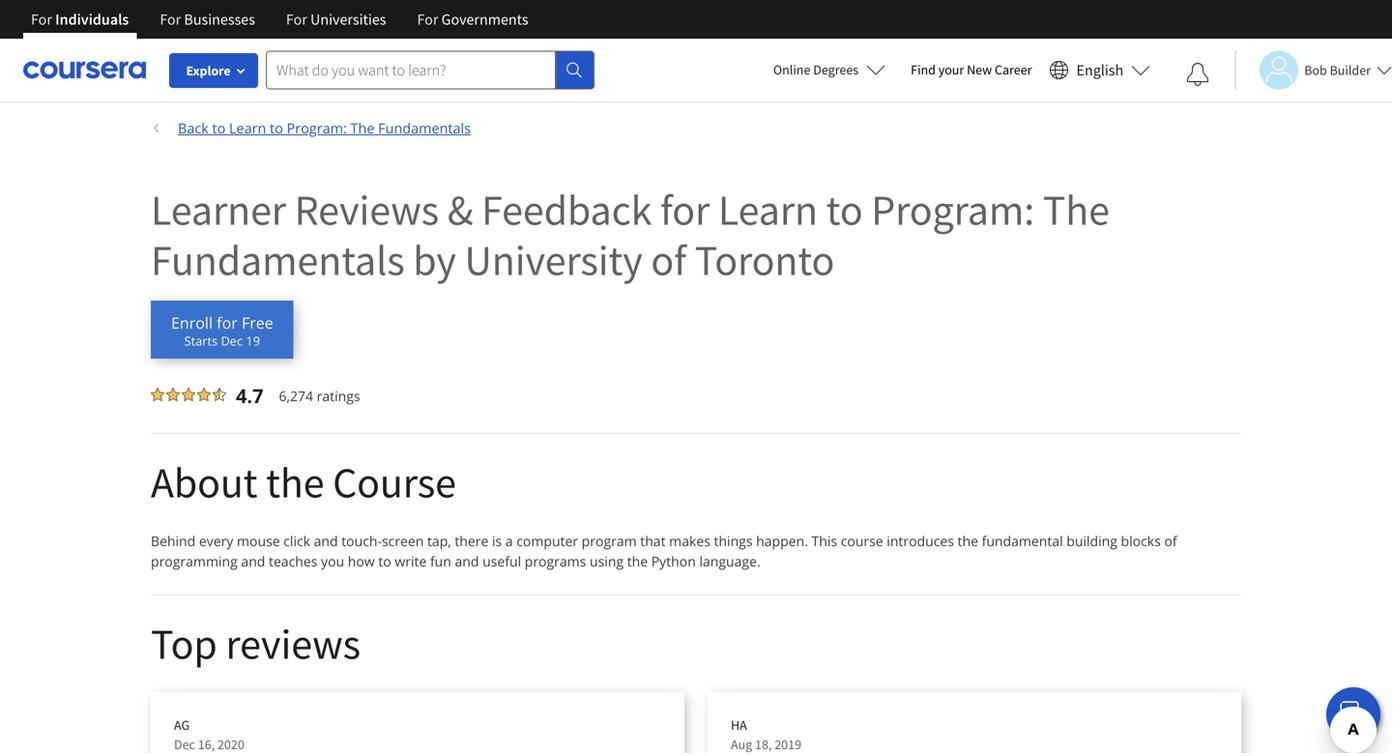 Task type: describe. For each thing, give the bounding box(es) containing it.
half faded star image
[[213, 388, 226, 401]]

english button
[[1042, 39, 1159, 102]]

for governments
[[417, 10, 529, 29]]

course
[[841, 532, 884, 550]]

screen
[[382, 532, 424, 550]]

online degrees button
[[758, 48, 902, 91]]

fun
[[430, 552, 452, 571]]

chevron left image
[[151, 122, 163, 134]]

program: inside 'back to learn to program: the fundamentals' link
[[287, 118, 347, 137]]

ag
[[174, 717, 190, 734]]

to inside behind every mouse click and touch-screen tap, there is a computer program that makes things happen. this course introduces the fundamental building blocks of programming and teaches you how to write fun and useful programs using the python language.
[[379, 552, 391, 571]]

4.7
[[236, 383, 264, 409]]

top
[[151, 617, 217, 671]]

every
[[199, 532, 233, 550]]

explore
[[186, 62, 231, 79]]

write
[[395, 552, 427, 571]]

19
[[246, 333, 260, 350]]

for individuals
[[31, 10, 129, 29]]

language.
[[700, 552, 761, 571]]

0 horizontal spatial learn
[[229, 118, 266, 137]]

fundamentals inside learner reviews & feedback for learn to program: the fundamentals by university of toronto
[[151, 233, 405, 287]]

degrees
[[814, 61, 859, 78]]

feedback
[[482, 183, 652, 237]]

teaches
[[269, 552, 318, 571]]

happen.
[[757, 532, 809, 550]]

touch-
[[342, 532, 382, 550]]

6,274 ratings
[[279, 387, 360, 405]]

free
[[242, 312, 273, 333]]

learn inside learner reviews & feedback for learn to program: the fundamentals by university of toronto
[[719, 183, 818, 237]]

2 horizontal spatial and
[[455, 552, 479, 571]]

ha
[[731, 717, 747, 734]]

top reviews
[[151, 617, 361, 671]]

find
[[911, 61, 936, 78]]

to inside learner reviews & feedback for learn to program: the fundamentals by university of toronto
[[827, 183, 863, 237]]

toronto
[[695, 233, 835, 287]]

coursera image
[[23, 54, 146, 85]]

enroll for free starts dec 19
[[171, 312, 273, 350]]

this
[[812, 532, 838, 550]]

your
[[939, 61, 965, 78]]

programming
[[151, 552, 238, 571]]

for for businesses
[[160, 10, 181, 29]]

english
[[1077, 60, 1124, 80]]

bob
[[1305, 61, 1328, 79]]

behind every mouse click and touch-screen tap, there is a computer program that makes things happen. this course introduces the fundamental building blocks of programming and teaches you how to write fun and useful programs using the python language.
[[151, 532, 1178, 571]]

there
[[455, 532, 489, 550]]

makes
[[670, 532, 711, 550]]

fundamental
[[982, 532, 1064, 550]]

introduces
[[887, 532, 955, 550]]

6,274
[[279, 387, 313, 405]]

2 filled star image from the left
[[197, 388, 211, 401]]

for inside learner reviews & feedback for learn to program: the fundamentals by university of toronto
[[661, 183, 710, 237]]

0 horizontal spatial the
[[266, 456, 324, 509]]

python
[[652, 552, 696, 571]]



Task type: vqa. For each thing, say whether or not it's contained in the screenshot.
to within "behind every mouse click and touch-screen tap, there is a computer program that makes things happen. this course introduces the fundamental building blocks of programming and teaches you how to write fun and useful programs using the python language."
yes



Task type: locate. For each thing, give the bounding box(es) containing it.
learn
[[229, 118, 266, 137], [719, 183, 818, 237]]

and
[[314, 532, 338, 550], [241, 552, 265, 571], [455, 552, 479, 571]]

reviews
[[226, 617, 361, 671]]

0 horizontal spatial of
[[651, 233, 687, 287]]

&
[[448, 183, 473, 237]]

computer
[[517, 532, 579, 550]]

explore button
[[169, 53, 258, 88]]

you
[[321, 552, 344, 571]]

the
[[351, 118, 375, 137], [1043, 183, 1110, 237]]

0 horizontal spatial filled star image
[[182, 388, 195, 401]]

individuals
[[55, 10, 129, 29]]

the inside learner reviews & feedback for learn to program: the fundamentals by university of toronto
[[1043, 183, 1110, 237]]

for left individuals
[[31, 10, 52, 29]]

about
[[151, 456, 258, 509]]

2 vertical spatial the
[[628, 552, 648, 571]]

1 vertical spatial program:
[[872, 183, 1035, 237]]

3 for from the left
[[286, 10, 307, 29]]

2 horizontal spatial the
[[958, 532, 979, 550]]

course
[[333, 456, 456, 509]]

1 vertical spatial the
[[958, 532, 979, 550]]

for inside enroll for free starts dec 19
[[217, 312, 238, 333]]

learner
[[151, 183, 286, 237]]

the down 'that'
[[628, 552, 648, 571]]

for
[[661, 183, 710, 237], [217, 312, 238, 333]]

1 horizontal spatial program:
[[872, 183, 1035, 237]]

2 filled star image from the left
[[166, 388, 180, 401]]

back to learn to program: the fundamentals
[[178, 118, 471, 137]]

find your new career
[[911, 61, 1033, 78]]

banner navigation
[[15, 0, 544, 39]]

1 horizontal spatial and
[[314, 532, 338, 550]]

4 for from the left
[[417, 10, 439, 29]]

filled star image
[[151, 388, 164, 401], [166, 388, 180, 401]]

program: inside learner reviews & feedback for learn to program: the fundamentals by university of toronto
[[872, 183, 1035, 237]]

for left businesses in the top of the page
[[160, 10, 181, 29]]

using
[[590, 552, 624, 571]]

0 horizontal spatial for
[[217, 312, 238, 333]]

of inside learner reviews & feedback for learn to program: the fundamentals by university of toronto
[[651, 233, 687, 287]]

1 horizontal spatial filled star image
[[166, 388, 180, 401]]

behind
[[151, 532, 196, 550]]

bob builder
[[1305, 61, 1372, 79]]

fundamentals down what do you want to learn? text field
[[378, 118, 471, 137]]

What do you want to learn? text field
[[266, 51, 556, 89]]

how
[[348, 552, 375, 571]]

0 vertical spatial of
[[651, 233, 687, 287]]

1 filled star image from the left
[[151, 388, 164, 401]]

learner reviews & feedback for learn to program: the fundamentals by university of toronto
[[151, 183, 1110, 287]]

show notifications image
[[1187, 63, 1210, 86]]

back to learn to program: the fundamentals link
[[151, 103, 1242, 138]]

to
[[212, 118, 226, 137], [270, 118, 283, 137], [827, 183, 863, 237], [379, 552, 391, 571]]

that
[[641, 532, 666, 550]]

enroll
[[171, 312, 213, 333]]

0 vertical spatial the
[[351, 118, 375, 137]]

find your new career link
[[902, 58, 1042, 82]]

1 horizontal spatial the
[[628, 552, 648, 571]]

0 vertical spatial learn
[[229, 118, 266, 137]]

0 vertical spatial for
[[661, 183, 710, 237]]

of right blocks
[[1165, 532, 1178, 550]]

tap,
[[428, 532, 451, 550]]

reviews
[[295, 183, 439, 237]]

for for governments
[[417, 10, 439, 29]]

filled star image
[[182, 388, 195, 401], [197, 388, 211, 401]]

1 horizontal spatial of
[[1165, 532, 1178, 550]]

2 for from the left
[[160, 10, 181, 29]]

building
[[1067, 532, 1118, 550]]

and down there
[[455, 552, 479, 571]]

starts
[[184, 333, 218, 350]]

builder
[[1331, 61, 1372, 79]]

for up what do you want to learn? text field
[[417, 10, 439, 29]]

of left toronto
[[651, 233, 687, 287]]

the right the introduces
[[958, 532, 979, 550]]

for universities
[[286, 10, 386, 29]]

mouse
[[237, 532, 280, 550]]

1 horizontal spatial for
[[661, 183, 710, 237]]

businesses
[[184, 10, 255, 29]]

and up you
[[314, 532, 338, 550]]

for for universities
[[286, 10, 307, 29]]

online degrees
[[774, 61, 859, 78]]

0 vertical spatial fundamentals
[[378, 118, 471, 137]]

fundamentals
[[378, 118, 471, 137], [151, 233, 405, 287]]

1 horizontal spatial the
[[1043, 183, 1110, 237]]

0 vertical spatial program:
[[287, 118, 347, 137]]

useful
[[483, 552, 521, 571]]

0 horizontal spatial the
[[351, 118, 375, 137]]

None search field
[[266, 51, 595, 89]]

the up click
[[266, 456, 324, 509]]

click
[[284, 532, 311, 550]]

1 vertical spatial fundamentals
[[151, 233, 405, 287]]

1 for from the left
[[31, 10, 52, 29]]

for left 'universities'
[[286, 10, 307, 29]]

for for individuals
[[31, 10, 52, 29]]

1 vertical spatial of
[[1165, 532, 1178, 550]]

universities
[[311, 10, 386, 29]]

0 horizontal spatial and
[[241, 552, 265, 571]]

about the course
[[151, 456, 456, 509]]

fundamentals up free
[[151, 233, 405, 287]]

a
[[506, 532, 513, 550]]

new
[[967, 61, 993, 78]]

career
[[995, 61, 1033, 78]]

for
[[31, 10, 52, 29], [160, 10, 181, 29], [286, 10, 307, 29], [417, 10, 439, 29]]

the
[[266, 456, 324, 509], [958, 532, 979, 550], [628, 552, 648, 571]]

of inside behind every mouse click and touch-screen tap, there is a computer program that makes things happen. this course introduces the fundamental building blocks of programming and teaches you how to write fun and useful programs using the python language.
[[1165, 532, 1178, 550]]

governments
[[442, 10, 529, 29]]

back
[[178, 118, 209, 137]]

0 vertical spatial the
[[266, 456, 324, 509]]

online
[[774, 61, 811, 78]]

chat with us image
[[1339, 699, 1370, 730]]

0 horizontal spatial program:
[[287, 118, 347, 137]]

0 horizontal spatial filled star image
[[151, 388, 164, 401]]

1 horizontal spatial filled star image
[[197, 388, 211, 401]]

blocks
[[1122, 532, 1162, 550]]

bob builder button
[[1235, 51, 1393, 89]]

program
[[582, 532, 637, 550]]

and down 'mouse'
[[241, 552, 265, 571]]

is
[[492, 532, 502, 550]]

1 filled star image from the left
[[182, 388, 195, 401]]

ratings
[[317, 387, 360, 405]]

program:
[[287, 118, 347, 137], [872, 183, 1035, 237]]

for businesses
[[160, 10, 255, 29]]

by
[[413, 233, 456, 287]]

1 horizontal spatial learn
[[719, 183, 818, 237]]

university
[[465, 233, 643, 287]]

things
[[714, 532, 753, 550]]

programs
[[525, 552, 587, 571]]

1 vertical spatial learn
[[719, 183, 818, 237]]

1 vertical spatial the
[[1043, 183, 1110, 237]]

1 vertical spatial for
[[217, 312, 238, 333]]

dec
[[221, 333, 243, 350]]

for left free
[[217, 312, 238, 333]]

for down 'back to learn to program: the fundamentals' link
[[661, 183, 710, 237]]

of
[[651, 233, 687, 287], [1165, 532, 1178, 550]]



